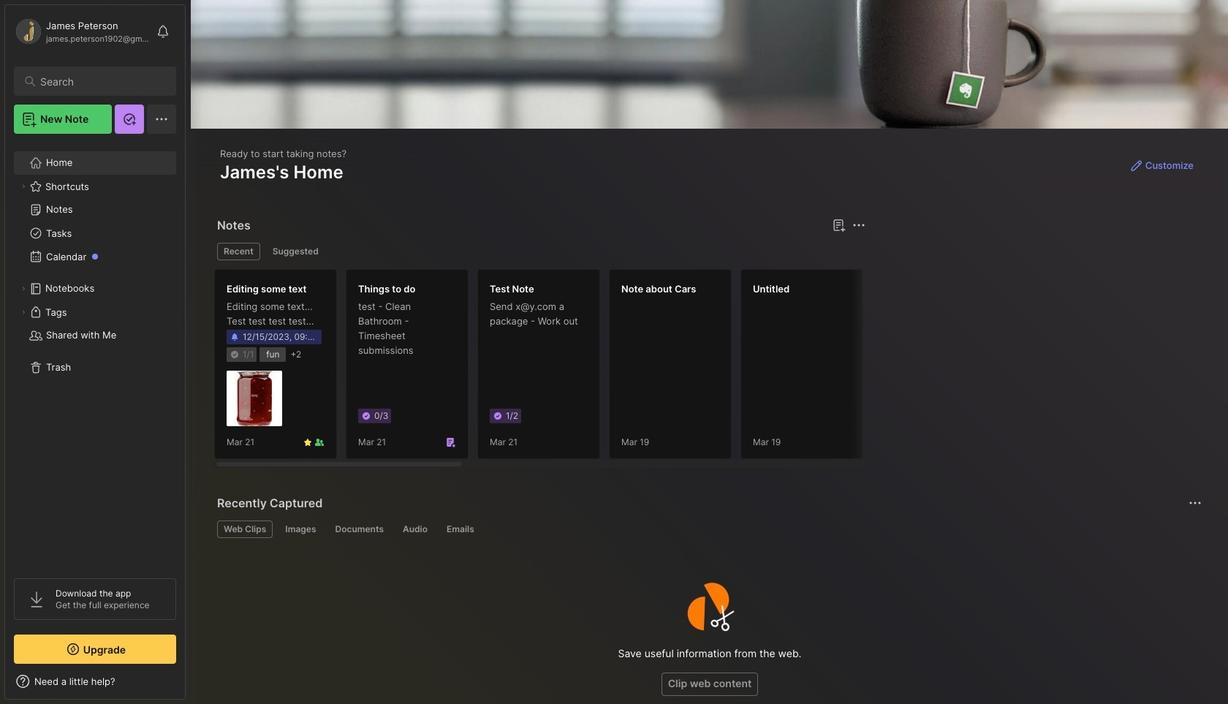 Task type: vqa. For each thing, say whether or not it's contained in the screenshot.
tab
yes



Task type: locate. For each thing, give the bounding box(es) containing it.
tab list
[[217, 243, 863, 260], [217, 521, 1200, 538]]

None search field
[[40, 72, 163, 90]]

tree inside main element
[[5, 143, 185, 565]]

thumbnail image
[[227, 371, 282, 426]]

0 vertical spatial tab list
[[217, 243, 863, 260]]

1 horizontal spatial more actions field
[[1185, 493, 1206, 513]]

1 horizontal spatial more actions image
[[1187, 494, 1204, 512]]

1 vertical spatial more actions image
[[1187, 494, 1204, 512]]

row group
[[214, 269, 1228, 468]]

0 horizontal spatial more actions field
[[849, 215, 869, 235]]

tab
[[217, 243, 260, 260], [266, 243, 325, 260], [217, 521, 273, 538], [279, 521, 323, 538], [329, 521, 390, 538], [396, 521, 434, 538], [440, 521, 481, 538]]

more actions image for the right more actions field
[[1187, 494, 1204, 512]]

1 vertical spatial more actions field
[[1185, 493, 1206, 513]]

0 horizontal spatial more actions image
[[850, 216, 868, 234]]

0 vertical spatial more actions field
[[849, 215, 869, 235]]

Search text field
[[40, 75, 163, 88]]

2 tab list from the top
[[217, 521, 1200, 538]]

tree
[[5, 143, 185, 565]]

expand tags image
[[19, 308, 28, 317]]

more actions image
[[850, 216, 868, 234], [1187, 494, 1204, 512]]

1 vertical spatial tab list
[[217, 521, 1200, 538]]

More actions field
[[849, 215, 869, 235], [1185, 493, 1206, 513]]

more actions image for the top more actions field
[[850, 216, 868, 234]]

0 vertical spatial more actions image
[[850, 216, 868, 234]]



Task type: describe. For each thing, give the bounding box(es) containing it.
Account field
[[14, 17, 149, 46]]

main element
[[0, 0, 190, 704]]

expand notebooks image
[[19, 284, 28, 293]]

1 tab list from the top
[[217, 243, 863, 260]]

click to collapse image
[[185, 677, 196, 695]]

WHAT'S NEW field
[[5, 670, 185, 693]]

none search field inside main element
[[40, 72, 163, 90]]



